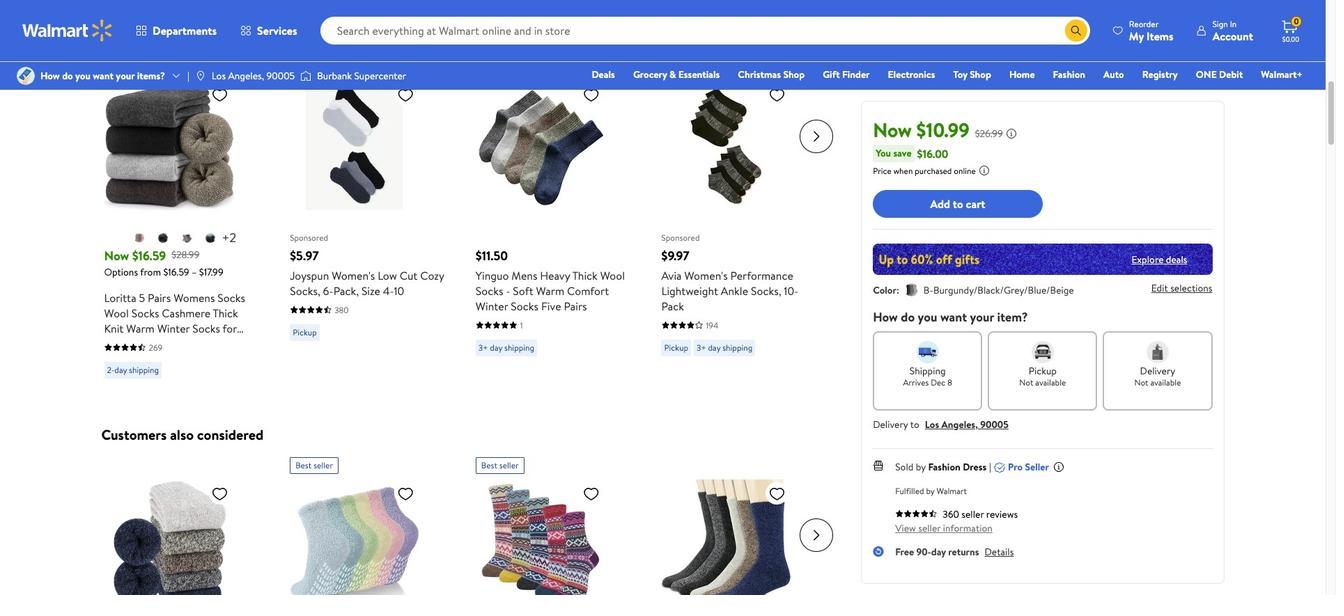 Task type: locate. For each thing, give the bounding box(es) containing it.
4.5389 stars out of 5, based on 360 seller reviews element
[[895, 510, 937, 518]]

available down intent image for delivery
[[1150, 377, 1181, 389]]

pickup down intent image for pickup
[[1029, 364, 1057, 378]]

delivery for not
[[1140, 364, 1175, 378]]

1 horizontal spatial fashion
[[1053, 68, 1085, 82]]

wool for loritta
[[104, 305, 129, 321]]

0 horizontal spatial you
[[75, 69, 90, 83]]

+2
[[222, 229, 236, 246]]

1 horizontal spatial not
[[1134, 377, 1149, 389]]

sponsored up $5.97
[[290, 232, 328, 244]]

your left item?
[[970, 309, 994, 326]]

$16.00
[[917, 146, 948, 161]]

sponsored $5.97 joyspun women's low cut cozy socks, 6-pack, size 4-10
[[290, 232, 444, 299]]

2 horizontal spatial shipping
[[723, 342, 753, 354]]

how for how do you want your items?
[[40, 69, 60, 83]]

0 horizontal spatial thick
[[213, 305, 238, 321]]

pickup
[[293, 326, 317, 338], [664, 342, 688, 354], [1029, 364, 1057, 378]]

home
[[1009, 68, 1035, 82]]

0 horizontal spatial  image
[[17, 67, 35, 85]]

1 vertical spatial |
[[989, 460, 991, 474]]

one
[[1196, 68, 1217, 82]]

1 vertical spatial want
[[940, 309, 967, 326]]

socks, left 6-
[[290, 283, 320, 299]]

pickup for $9.97
[[664, 342, 688, 354]]

moyel wool socks for women christmas socks for women warm socks women's winter socks womens cozy thick crew socks gifts for women mom wife birthday, 5 pairs, size 5-8 image
[[476, 480, 605, 596]]

3+ day shipping down 1
[[478, 342, 534, 354]]

shop for toy shop
[[970, 68, 991, 82]]

socks, inside sponsored $5.97 joyspun women's low cut cozy socks, 6-pack, size 4-10
[[290, 283, 320, 299]]

socks, for $5.97
[[290, 283, 320, 299]]

lightweight
[[661, 283, 718, 299]]

angeles, up sign in to add to favorites list, loritta 5 pairs womens socks wool socks cashmere thick knit warm winter socks for women gifts size 5-9 image
[[228, 69, 264, 83]]

next slide for customers also considered list image
[[800, 519, 833, 552]]

f multicolor/thickening image
[[157, 232, 168, 243]]

wool left 5 on the left
[[104, 305, 129, 321]]

socks left for
[[192, 321, 220, 336]]

best seller for avia women's performance lightweight ankle socks, 10- pack
[[667, 60, 705, 72]]

0 horizontal spatial sponsored
[[290, 232, 328, 244]]

90005 down services
[[266, 69, 295, 83]]

0 horizontal spatial winter
[[157, 321, 190, 336]]

now up you
[[873, 116, 912, 144]]

pro seller
[[1008, 460, 1049, 474]]

details button
[[985, 545, 1014, 559]]

seller for loritta winter womens fuzzy socks soft warm cozy fluffy soft slipper socks gifts 6 pairs size 5-9 image
[[314, 460, 333, 472]]

$5.97
[[290, 247, 319, 264]]

to down 'arrives'
[[910, 418, 919, 432]]

2 vertical spatial you
[[918, 309, 937, 326]]

0 vertical spatial by
[[916, 460, 926, 474]]

0 vertical spatial warm
[[536, 283, 564, 299]]

$17.99
[[199, 265, 223, 279]]

delivery inside 'delivery not available'
[[1140, 364, 1175, 378]]

0 horizontal spatial 90005
[[266, 69, 295, 83]]

shipping
[[504, 342, 534, 354], [723, 342, 753, 354], [129, 364, 159, 376]]

0 vertical spatial how
[[40, 69, 60, 83]]

winter down yinguo
[[476, 299, 508, 314]]

0 horizontal spatial size
[[170, 336, 189, 351]]

delivery up sold on the bottom right
[[873, 418, 908, 432]]

1 vertical spatial warm
[[126, 321, 155, 336]]

0 horizontal spatial do
[[62, 69, 73, 83]]

winter inside loritta 5 pairs womens socks wool socks cashmere thick knit warm winter socks for women gifts size 5-9
[[157, 321, 190, 336]]

1 horizontal spatial women's
[[684, 268, 728, 283]]

1 vertical spatial do
[[901, 309, 915, 326]]

1 sponsored from the left
[[290, 232, 328, 244]]

0 vertical spatial to
[[953, 196, 963, 212]]

0 horizontal spatial not
[[1019, 377, 1033, 389]]

thick inside the $11.50 yinguo mens heavy thick wool socks - soft warm comfort winter socks five pairs
[[572, 268, 598, 283]]

dec
[[931, 377, 946, 389]]

0 horizontal spatial shop
[[783, 68, 805, 82]]

1 vertical spatial $16.59
[[163, 265, 189, 279]]

available inside "pickup not available"
[[1035, 377, 1066, 389]]

1 vertical spatial thick
[[213, 305, 238, 321]]

sold
[[895, 460, 914, 474]]

do for how do you want your item?
[[901, 309, 915, 326]]

size inside loritta 5 pairs womens socks wool socks cashmere thick knit warm winter socks for women gifts size 5-9
[[170, 336, 189, 351]]

1 horizontal spatial how
[[873, 309, 898, 326]]

learn more about strikethrough prices image
[[1006, 128, 1017, 139]]

size left 5-
[[170, 336, 189, 351]]

1 horizontal spatial pickup
[[664, 342, 688, 354]]

warm up "269"
[[126, 321, 155, 336]]

0 horizontal spatial 3+ day shipping
[[478, 342, 534, 354]]

0 horizontal spatial fashion
[[928, 460, 961, 474]]

you for how do you want your items?
[[75, 69, 90, 83]]

available in additional 2 variants element
[[222, 229, 236, 246]]

similar items you might like based on what customers bought
[[101, 11, 268, 45]]

yinguo
[[476, 268, 509, 283]]

considered
[[197, 426, 264, 444]]

6 pairs men wool merino winter thermal boot thick insulated heated socks for heavy duty cold weather outdoor activities size 10-13 image
[[661, 480, 791, 596]]

item?
[[997, 309, 1028, 326]]

1 horizontal spatial available
[[1150, 377, 1181, 389]]

2 not from the left
[[1134, 377, 1149, 389]]

pickup down the pack
[[664, 342, 688, 354]]

1 horizontal spatial shop
[[970, 68, 991, 82]]

0 horizontal spatial pairs
[[148, 290, 171, 305]]

0 horizontal spatial available
[[1035, 377, 1066, 389]]

wool inside the $11.50 yinguo mens heavy thick wool socks - soft warm comfort winter socks five pairs
[[600, 268, 625, 283]]

seller for the joyspun women's low cut cozy socks, 6-pack, size 4-10 image
[[314, 60, 333, 72]]

product group
[[104, 53, 259, 384], [290, 53, 445, 384], [476, 53, 631, 384], [661, 53, 817, 384], [290, 452, 445, 596], [476, 452, 631, 596]]

0 vertical spatial winter
[[476, 299, 508, 314]]

winter up "269"
[[157, 321, 190, 336]]

 image for how
[[17, 67, 35, 85]]

do for how do you want your items?
[[62, 69, 73, 83]]

shipping down ankle
[[723, 342, 753, 354]]

pairs right five
[[564, 299, 587, 314]]

socks up 1
[[511, 299, 539, 314]]

shipping
[[910, 364, 946, 378]]

wool for $11.50
[[600, 268, 625, 283]]

sign in to add to favorites list, loritta 5 pairs womens socks wool socks cashmere thick knit warm winter socks for women gifts size 5-9 image
[[211, 86, 228, 103]]

1 vertical spatial wool
[[104, 305, 129, 321]]

0 vertical spatial |
[[187, 69, 189, 83]]

1 horizontal spatial |
[[989, 460, 991, 474]]

women's inside sponsored $5.97 joyspun women's low cut cozy socks, 6-pack, size 4-10
[[332, 268, 375, 283]]

1 shop from the left
[[783, 68, 805, 82]]

walmart image
[[22, 20, 113, 42]]

color
[[873, 284, 897, 297]]

price
[[873, 165, 892, 177]]

to inside button
[[953, 196, 963, 212]]

los down dec
[[925, 418, 939, 432]]

0 horizontal spatial los
[[212, 69, 226, 83]]

1 horizontal spatial warm
[[536, 283, 564, 299]]

1 horizontal spatial wool
[[600, 268, 625, 283]]

you inside similar items you might like based on what customers bought
[[183, 11, 205, 30]]

warm right soft
[[536, 283, 564, 299]]

edit selections
[[1151, 282, 1213, 296]]

now
[[873, 116, 912, 144], [104, 247, 129, 264]]

1 not from the left
[[1019, 377, 1033, 389]]

1 horizontal spatial pairs
[[564, 299, 587, 314]]

2 socks, from the left
[[751, 283, 781, 299]]

how down the color :
[[873, 309, 898, 326]]

2 vertical spatial pickup
[[1029, 364, 1057, 378]]

0 vertical spatial your
[[116, 69, 135, 83]]

1 vertical spatial angeles,
[[942, 418, 978, 432]]

 image for los
[[195, 70, 206, 82]]

shop for christmas shop
[[783, 68, 805, 82]]

best for avia women's performance lightweight ankle socks, 10- pack
[[667, 60, 683, 72]]

0 horizontal spatial pickup
[[293, 326, 317, 338]]

pickup inside "pickup not available"
[[1029, 364, 1057, 378]]

1 vertical spatial delivery
[[873, 418, 908, 432]]

0 vertical spatial do
[[62, 69, 73, 83]]

0 vertical spatial 90005
[[266, 69, 295, 83]]

to for delivery
[[910, 418, 919, 432]]

best seller for joyspun women's low cut cozy socks, 6-pack, size 4-10
[[295, 60, 333, 72]]

delivery down intent image for delivery
[[1140, 364, 1175, 378]]

by
[[916, 460, 926, 474], [926, 486, 935, 497]]

warm inside loritta 5 pairs womens socks wool socks cashmere thick knit warm winter socks for women gifts size 5-9
[[126, 321, 155, 336]]

shop right toy
[[970, 68, 991, 82]]

best for joyspun women's low cut cozy socks, 6-pack, size 4-10
[[295, 60, 312, 72]]

1 horizontal spatial  image
[[195, 70, 206, 82]]

now inside now $16.59 $28.99 options from $16.59 – $17.99
[[104, 247, 129, 264]]

available down intent image for pickup
[[1035, 377, 1066, 389]]

0 vertical spatial $16.59
[[132, 247, 166, 264]]

not down intent image for pickup
[[1019, 377, 1033, 389]]

not inside "pickup not available"
[[1019, 377, 1033, 389]]

fashion down search icon
[[1053, 68, 1085, 82]]

heavy
[[540, 268, 570, 283]]

$16.59 up from
[[132, 247, 166, 264]]

you
[[183, 11, 205, 30], [75, 69, 90, 83], [918, 309, 937, 326]]

|
[[187, 69, 189, 83], [989, 460, 991, 474]]

how down walmart image
[[40, 69, 60, 83]]

day
[[490, 342, 502, 354], [708, 342, 721, 354], [114, 364, 127, 376], [931, 545, 946, 559]]

edit
[[1151, 282, 1168, 296]]

best seller for options from $16.59 – $17.99
[[110, 60, 147, 72]]

available inside 'delivery not available'
[[1150, 377, 1181, 389]]

you down walmart image
[[75, 69, 90, 83]]

1 horizontal spatial delivery
[[1140, 364, 1175, 378]]

sponsored up $9.97
[[661, 232, 700, 244]]

by right the fulfilled
[[926, 486, 935, 497]]

five
[[541, 299, 561, 314]]

not down intent image for delivery
[[1134, 377, 1149, 389]]

0 horizontal spatial wool
[[104, 305, 129, 321]]

edit selections button
[[1151, 282, 1213, 296]]

1 horizontal spatial want
[[940, 309, 967, 326]]

1 horizontal spatial 90005
[[980, 418, 1009, 432]]

women's right the avia
[[684, 268, 728, 283]]

departments
[[153, 23, 217, 38]]

 image
[[17, 67, 35, 85], [195, 70, 206, 82]]

winter
[[476, 299, 508, 314], [157, 321, 190, 336]]

3+ day shipping down 194
[[697, 342, 753, 354]]

| right dress on the right of page
[[989, 460, 991, 474]]

thick right heavy
[[572, 268, 598, 283]]

socks, inside sponsored $9.97 avia women's performance lightweight ankle socks, 10- pack
[[751, 283, 781, 299]]

1 horizontal spatial 3+
[[697, 342, 706, 354]]

sign in to add to favorites list, moyel wool socks for women christmas socks for women warm socks women's winter socks womens cozy thick crew socks gifts for women mom wife birthday, 5 pairs, size 5-8 image
[[583, 486, 600, 503]]

socks, left '10-'
[[751, 283, 781, 299]]

2 shop from the left
[[970, 68, 991, 82]]

| right the items?
[[187, 69, 189, 83]]

0 vertical spatial want
[[93, 69, 114, 83]]

wool right heavy
[[600, 268, 625, 283]]

you for similar items you might like based on what customers bought
[[183, 11, 205, 30]]

1 vertical spatial how
[[873, 309, 898, 326]]

women's inside sponsored $9.97 avia women's performance lightweight ankle socks, 10- pack
[[684, 268, 728, 283]]

by right sold on the bottom right
[[916, 460, 926, 474]]

your for item?
[[970, 309, 994, 326]]

0 vertical spatial you
[[183, 11, 205, 30]]

1 horizontal spatial thick
[[572, 268, 598, 283]]

deals
[[1166, 253, 1187, 266]]

women's left low
[[332, 268, 375, 283]]

shipping down 1
[[504, 342, 534, 354]]

1 horizontal spatial your
[[970, 309, 994, 326]]

1 horizontal spatial now
[[873, 116, 912, 144]]

pickup down joyspun at the top of the page
[[293, 326, 317, 338]]

0 horizontal spatial women's
[[332, 268, 375, 283]]

shop
[[783, 68, 805, 82], [970, 68, 991, 82]]

0 vertical spatial size
[[362, 283, 380, 299]]

 image down walmart image
[[17, 67, 35, 85]]

5-
[[191, 336, 202, 351]]

womens
[[174, 290, 215, 305]]

1 vertical spatial you
[[75, 69, 90, 83]]

shipping down "269"
[[129, 364, 159, 376]]

one debit
[[1196, 68, 1243, 82]]

now up options
[[104, 247, 129, 264]]

0 horizontal spatial 3+
[[478, 342, 488, 354]]

90-
[[916, 545, 931, 559]]

2 available from the left
[[1150, 377, 1181, 389]]

how do you want your items?
[[40, 69, 165, 83]]

1 horizontal spatial size
[[362, 283, 380, 299]]

1 vertical spatial by
[[926, 486, 935, 497]]

size left 4- at the left of page
[[362, 283, 380, 299]]

0 horizontal spatial socks,
[[290, 283, 320, 299]]

 image down customers
[[195, 70, 206, 82]]

90005 up dress on the right of page
[[980, 418, 1009, 432]]

sign in to add to favorites list, avia women's performance lightweight ankle socks, 10-pack image
[[769, 86, 785, 103]]

low
[[378, 268, 397, 283]]

available
[[1035, 377, 1066, 389], [1150, 377, 1181, 389]]

1 available from the left
[[1035, 377, 1066, 389]]

gift finder link
[[817, 67, 876, 82]]

sign
[[1213, 18, 1228, 30]]

0 vertical spatial thick
[[572, 268, 598, 283]]

angeles, down 8
[[942, 418, 978, 432]]

shop up the sign in to add to favorites list, avia women's performance lightweight ankle socks, 10-pack image
[[783, 68, 805, 82]]

by for fulfilled
[[926, 486, 935, 497]]

0 vertical spatial now
[[873, 116, 912, 144]]

you down b-
[[918, 309, 937, 326]]

los up sign in to add to favorites list, loritta 5 pairs womens socks wool socks cashmere thick knit warm winter socks for women gifts size 5-9 image
[[212, 69, 226, 83]]

by for sold
[[916, 460, 926, 474]]

:
[[897, 284, 899, 297]]

2-
[[107, 364, 114, 376]]

1 horizontal spatial 3+ day shipping
[[697, 342, 753, 354]]

essentials
[[678, 68, 720, 82]]

want down based
[[93, 69, 114, 83]]

best
[[110, 60, 126, 72], [295, 60, 312, 72], [667, 60, 683, 72], [295, 460, 312, 472], [481, 460, 497, 472]]

warm
[[536, 283, 564, 299], [126, 321, 155, 336]]

winter for $11.50
[[476, 299, 508, 314]]

a-brown/light green/dark green/red/purple/pink image
[[133, 232, 145, 243]]

up to sixty percent off deals. shop now. image
[[873, 244, 1213, 275]]

you up customers
[[183, 11, 205, 30]]

2 women's from the left
[[684, 268, 728, 283]]

1 vertical spatial now
[[104, 247, 129, 264]]

fashion up 'walmart'
[[928, 460, 961, 474]]

1 socks, from the left
[[290, 283, 320, 299]]

0 horizontal spatial how
[[40, 69, 60, 83]]

not
[[1019, 377, 1033, 389], [1134, 377, 1149, 389]]

pairs
[[148, 290, 171, 305], [564, 299, 587, 314]]

color :
[[873, 284, 899, 297]]

1 vertical spatial los
[[925, 418, 939, 432]]

1 horizontal spatial shipping
[[504, 342, 534, 354]]

dress
[[963, 460, 987, 474]]

$16.59
[[132, 247, 166, 264], [163, 265, 189, 279]]

gifts
[[144, 336, 167, 351]]

want down b-burgundy/black/grey/blue/beige
[[940, 309, 967, 326]]

1 horizontal spatial sponsored
[[661, 232, 700, 244]]

 image
[[300, 69, 312, 83]]

sponsored inside sponsored $5.97 joyspun women's low cut cozy socks, 6-pack, size 4-10
[[290, 232, 328, 244]]

to
[[953, 196, 963, 212], [910, 418, 919, 432]]

to for add
[[953, 196, 963, 212]]

sponsored inside sponsored $9.97 avia women's performance lightweight ankle socks, 10- pack
[[661, 232, 700, 244]]

0 vertical spatial pickup
[[293, 326, 317, 338]]

sold by fashion dress
[[895, 460, 987, 474]]

joyspun
[[290, 268, 329, 283]]

reorder
[[1129, 18, 1159, 30]]

0 horizontal spatial warm
[[126, 321, 155, 336]]

2 3+ day shipping from the left
[[697, 342, 753, 354]]

1 horizontal spatial you
[[183, 11, 205, 30]]

1 vertical spatial size
[[170, 336, 189, 351]]

not inside 'delivery not available'
[[1134, 377, 1149, 389]]

0 horizontal spatial delivery
[[873, 418, 908, 432]]

0 horizontal spatial to
[[910, 418, 919, 432]]

1 horizontal spatial socks,
[[751, 283, 781, 299]]

2 sponsored from the left
[[661, 232, 700, 244]]

sponsored
[[290, 232, 328, 244], [661, 232, 700, 244]]

1 women's from the left
[[332, 268, 375, 283]]

you for how do you want your item?
[[918, 309, 937, 326]]

f:ethnic style c image
[[181, 232, 192, 243]]

pairs inside loritta 5 pairs womens socks wool socks cashmere thick knit warm winter socks for women gifts size 5-9
[[148, 290, 171, 305]]

0 vertical spatial angeles,
[[228, 69, 264, 83]]

1 vertical spatial pickup
[[664, 342, 688, 354]]

online
[[954, 165, 976, 177]]

size
[[362, 283, 380, 299], [170, 336, 189, 351]]

$16.59 left –
[[163, 265, 189, 279]]

1 horizontal spatial do
[[901, 309, 915, 326]]

available for pickup
[[1035, 377, 1066, 389]]

avia
[[661, 268, 682, 283]]

2 horizontal spatial pickup
[[1029, 364, 1057, 378]]

0 horizontal spatial now
[[104, 247, 129, 264]]

now for now $16.59 $28.99 options from $16.59 – $17.99
[[104, 247, 129, 264]]

0 horizontal spatial your
[[116, 69, 135, 83]]

1 vertical spatial your
[[970, 309, 994, 326]]

to left cart
[[953, 196, 963, 212]]

pairs right 5 on the left
[[148, 290, 171, 305]]

0 vertical spatial delivery
[[1140, 364, 1175, 378]]

0 horizontal spatial shipping
[[129, 364, 159, 376]]

your left the items?
[[116, 69, 135, 83]]

registry link
[[1136, 67, 1184, 82]]

cashmere
[[162, 305, 211, 321]]

best seller
[[110, 60, 147, 72], [295, 60, 333, 72], [667, 60, 705, 72], [295, 460, 333, 472], [481, 460, 519, 472]]

wool inside loritta 5 pairs womens socks wool socks cashmere thick knit warm winter socks for women gifts size 5-9
[[104, 305, 129, 321]]

0 vertical spatial fashion
[[1053, 68, 1085, 82]]

1 horizontal spatial winter
[[476, 299, 508, 314]]

winter inside the $11.50 yinguo mens heavy thick wool socks - soft warm comfort winter socks five pairs
[[476, 299, 508, 314]]

Walmart Site-Wide search field
[[320, 17, 1090, 45]]

thick right cashmere
[[213, 305, 238, 321]]

want for item?
[[940, 309, 967, 326]]

socks,
[[290, 283, 320, 299], [751, 283, 781, 299]]

1 horizontal spatial to
[[953, 196, 963, 212]]



Task type: describe. For each thing, give the bounding box(es) containing it.
view seller information link
[[895, 522, 993, 536]]

add to cart button
[[873, 190, 1043, 218]]

los angeles, 90005 button
[[925, 418, 1009, 432]]

5
[[139, 290, 145, 305]]

items
[[146, 11, 180, 30]]

1 3+ day shipping from the left
[[478, 342, 534, 354]]

best for options from $16.59 – $17.99
[[110, 60, 126, 72]]

size inside sponsored $5.97 joyspun women's low cut cozy socks, 6-pack, size 4-10
[[362, 283, 380, 299]]

–
[[192, 265, 197, 279]]

in
[[1230, 18, 1237, 30]]

avia women's performance lightweight ankle socks, 10-pack image
[[661, 80, 791, 210]]

delivery to los angeles, 90005
[[873, 418, 1009, 432]]

1 horizontal spatial los
[[925, 418, 939, 432]]

legal information image
[[979, 165, 990, 176]]

purchased
[[915, 165, 952, 177]]

departments button
[[124, 14, 229, 47]]

Search search field
[[320, 17, 1090, 45]]

0 horizontal spatial |
[[187, 69, 189, 83]]

shipping arrives dec 8
[[903, 364, 952, 389]]

supercenter
[[354, 69, 406, 83]]

0
[[1294, 15, 1299, 27]]

delivery for to
[[873, 418, 908, 432]]

ankle
[[721, 283, 748, 299]]

seller for moyel wool socks for women christmas socks for women warm socks women's winter socks womens cozy thick crew socks gifts for women mom wife birthday, 5 pairs, size 5-8 image
[[499, 460, 519, 472]]

1 vertical spatial fashion
[[928, 460, 961, 474]]

view
[[895, 522, 916, 536]]

not for pickup
[[1019, 377, 1033, 389]]

want for items?
[[93, 69, 114, 83]]

now for now $10.99
[[873, 116, 912, 144]]

fulfilled by walmart
[[895, 486, 967, 497]]

0 horizontal spatial angeles,
[[228, 69, 264, 83]]

pairs inside the $11.50 yinguo mens heavy thick wool socks - soft warm comfort winter socks five pairs
[[564, 299, 587, 314]]

information
[[943, 522, 993, 536]]

sign in to add to favorites list, 6 pairs men wool merino winter thermal boot thick insulated heated socks for heavy duty cold weather outdoor activities size 10-13 image
[[769, 486, 785, 503]]

items
[[1147, 28, 1174, 44]]

socks, for $9.97
[[751, 283, 781, 299]]

sponsored for $9.97
[[661, 232, 700, 244]]

pack,
[[333, 283, 359, 299]]

product group containing $5.97
[[290, 53, 445, 384]]

you save $16.00
[[876, 146, 948, 161]]

cut
[[400, 268, 418, 283]]

selections
[[1170, 282, 1213, 296]]

my
[[1129, 28, 1144, 44]]

joyspun women's low cut cozy socks, 6-pack, size 4-10 image
[[290, 80, 420, 210]]

b-
[[924, 284, 933, 297]]

loritta 5 pairs womens socks wool socks cashmere thick knit warm winter socks for women gifts size 5-9 image
[[104, 80, 234, 210]]

electronics
[[888, 68, 935, 82]]

what
[[142, 31, 162, 45]]

10-
[[784, 283, 799, 299]]

seller for loritta 5 pairs womens socks wool socks cashmere thick knit warm winter socks for women gifts size 5-9 "image" on the top of the page
[[128, 60, 147, 72]]

product group containing $11.50
[[476, 53, 631, 384]]

walmart+
[[1261, 68, 1303, 82]]

pack
[[661, 299, 684, 314]]

sign in to add to favorites list, yinguo mens heavy thick wool socks - soft warm comfort winter socks five pairs image
[[583, 86, 600, 103]]

socks up the gifts
[[131, 305, 159, 321]]

free 90-day returns details
[[895, 545, 1014, 559]]

christmas shop link
[[732, 67, 811, 82]]

arrives
[[903, 377, 929, 389]]

loritta winter womens fuzzy socks soft warm cozy fluffy soft slipper socks gifts 6 pairs size 5-9 image
[[290, 480, 420, 596]]

2 3+ from the left
[[697, 342, 706, 354]]

seller for avia women's performance lightweight ankle socks, 10-pack image
[[685, 60, 705, 72]]

$10.99
[[917, 116, 970, 144]]

intent image for pickup image
[[1032, 341, 1054, 364]]

save
[[893, 146, 912, 160]]

christmas
[[738, 68, 781, 82]]

product group containing $9.97
[[661, 53, 817, 384]]

available for delivery
[[1150, 377, 1181, 389]]

thick inside loritta 5 pairs womens socks wool socks cashmere thick knit warm winter socks for women gifts size 5-9
[[213, 305, 238, 321]]

10
[[394, 283, 404, 299]]

socks left -
[[476, 283, 503, 299]]

customers
[[101, 426, 167, 444]]

women's for $9.97
[[684, 268, 728, 283]]

seller
[[1025, 460, 1049, 474]]

your for items?
[[116, 69, 135, 83]]

burbank
[[317, 69, 352, 83]]

price when purchased online
[[873, 165, 976, 177]]

reviews
[[986, 508, 1018, 522]]

loritta 5 pairs womens socks wool socks cashmere thick knit warm winter socks for women gifts size 5-9
[[104, 290, 245, 351]]

1 3+ from the left
[[478, 342, 488, 354]]

women
[[104, 336, 141, 351]]

search icon image
[[1071, 25, 1082, 36]]

customers
[[165, 31, 209, 45]]

how for how do you want your item?
[[873, 309, 898, 326]]

0 vertical spatial los
[[212, 69, 226, 83]]

on
[[129, 31, 139, 45]]

from
[[140, 265, 161, 279]]

for
[[223, 321, 237, 336]]

grocery & essentials link
[[627, 67, 726, 82]]

$11.50
[[476, 247, 508, 264]]

winter for loritta
[[157, 321, 190, 336]]

also
[[170, 426, 194, 444]]

reorder my items
[[1129, 18, 1174, 44]]

pro
[[1008, 460, 1023, 474]]

product group containing +2
[[104, 53, 259, 384]]

194
[[706, 319, 718, 331]]

comfort
[[567, 283, 609, 299]]

clear search field text image
[[1048, 25, 1059, 36]]

intent image for shipping image
[[917, 341, 939, 364]]

next slide for similar items you might like list image
[[800, 119, 833, 153]]

sign in to add to favorites list, loritta winter womens fuzzy socks soft warm cozy fluffy soft slipper socks gifts 6 pairs size 5-9 image
[[397, 486, 414, 503]]

fashion inside fashion link
[[1053, 68, 1085, 82]]

add
[[930, 196, 950, 212]]

auto link
[[1097, 67, 1130, 82]]

mens
[[512, 268, 537, 283]]

8
[[948, 377, 952, 389]]

grocery & essentials
[[633, 68, 720, 82]]

home link
[[1003, 67, 1041, 82]]

burbank supercenter
[[317, 69, 406, 83]]

4-
[[383, 283, 394, 299]]

e multicolor/thickening image
[[205, 232, 216, 243]]

details
[[985, 545, 1014, 559]]

returns
[[948, 545, 979, 559]]

intent image for delivery image
[[1147, 341, 1169, 364]]

moyel wool socks for women warm socks women's winter thermal socks womens cozy thick socks gifts for women mom wife grandma birthday, 5 pairs, size 5-8 image
[[104, 480, 234, 596]]

fashion link
[[1047, 67, 1092, 82]]

burgundy/black/grey/blue/beige
[[933, 284, 1074, 297]]

socks up for
[[218, 290, 245, 305]]

sign in to add to favorites list, joyspun women's low cut cozy socks, 6-pack, size 4-10 image
[[397, 86, 414, 103]]

yinguo mens heavy thick wool socks - soft warm comfort winter socks five pairs image
[[476, 80, 605, 210]]

performance
[[730, 268, 793, 283]]

$11.50 yinguo mens heavy thick wool socks - soft warm comfort winter socks five pairs
[[476, 247, 625, 314]]

walmart
[[937, 486, 967, 497]]

one debit link
[[1190, 67, 1249, 82]]

now $10.99
[[873, 116, 970, 144]]

services button
[[229, 14, 309, 47]]

not for delivery
[[1134, 377, 1149, 389]]

women's for $5.97
[[332, 268, 375, 283]]

christmas shop
[[738, 68, 805, 82]]

toy shop
[[953, 68, 991, 82]]

pickup for $5.97
[[293, 326, 317, 338]]

bought
[[211, 31, 241, 45]]

toy shop link
[[947, 67, 998, 82]]

cozy
[[420, 268, 444, 283]]

pro seller info image
[[1053, 462, 1064, 473]]

loritta
[[104, 290, 136, 305]]

debit
[[1219, 68, 1243, 82]]

fulfilled
[[895, 486, 924, 497]]

customers also considered
[[101, 426, 264, 444]]

sign in to add to favorites list, moyel wool socks for women warm socks women's winter thermal socks womens cozy thick socks gifts for women mom wife grandma birthday, 5 pairs, size 5-8 image
[[211, 486, 228, 503]]

-
[[506, 283, 510, 299]]

1
[[520, 319, 523, 331]]

delivery not available
[[1134, 364, 1181, 389]]

1 vertical spatial 90005
[[980, 418, 1009, 432]]

sponsored for $5.97
[[290, 232, 328, 244]]

warm inside the $11.50 yinguo mens heavy thick wool socks - soft warm comfort winter socks five pairs
[[536, 283, 564, 299]]

finder
[[842, 68, 870, 82]]



Task type: vqa. For each thing, say whether or not it's contained in the screenshot.
add to cart image associated with $99.00
no



